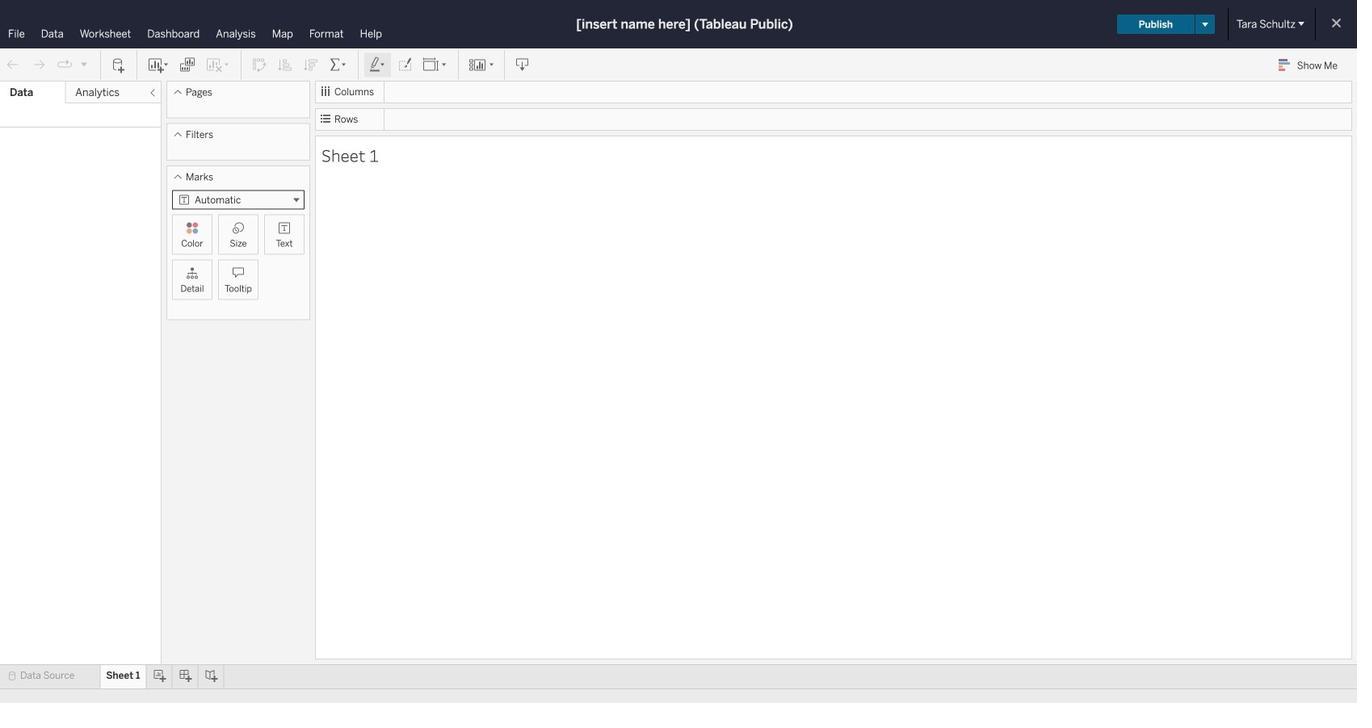 Task type: vqa. For each thing, say whether or not it's contained in the screenshot.
text box
no



Task type: locate. For each thing, give the bounding box(es) containing it.
undo image
[[5, 57, 21, 73]]

download image
[[515, 57, 531, 73]]

format workbook image
[[397, 57, 413, 73]]

swap rows and columns image
[[251, 57, 268, 73]]

new data source image
[[111, 57, 127, 73]]

show/hide cards image
[[469, 57, 495, 73]]

fit image
[[423, 57, 449, 73]]

totals image
[[329, 57, 348, 73]]

sort descending image
[[303, 57, 319, 73]]



Task type: describe. For each thing, give the bounding box(es) containing it.
collapse image
[[148, 88, 158, 98]]

redo image
[[31, 57, 47, 73]]

replay animation image
[[57, 57, 73, 73]]

replay animation image
[[79, 59, 89, 69]]

highlight image
[[369, 57, 387, 73]]

duplicate image
[[179, 57, 196, 73]]

sort ascending image
[[277, 57, 293, 73]]

clear sheet image
[[205, 57, 231, 73]]

new worksheet image
[[147, 57, 170, 73]]



